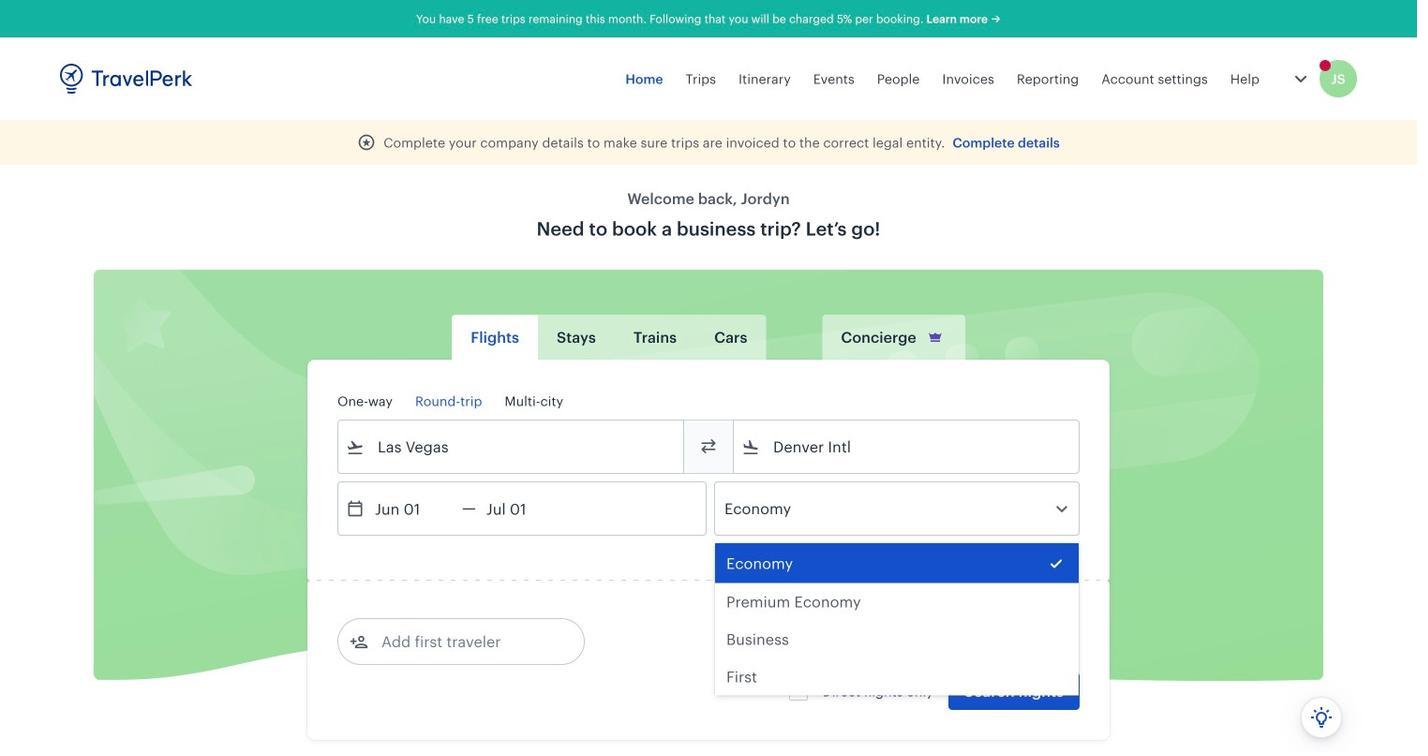 Task type: describe. For each thing, give the bounding box(es) containing it.
Return text field
[[476, 483, 573, 535]]

Add first traveler search field
[[368, 627, 563, 657]]



Task type: locate. For each thing, give the bounding box(es) containing it.
Depart text field
[[365, 483, 462, 535]]

From search field
[[365, 432, 659, 462]]

To search field
[[760, 432, 1054, 462]]



